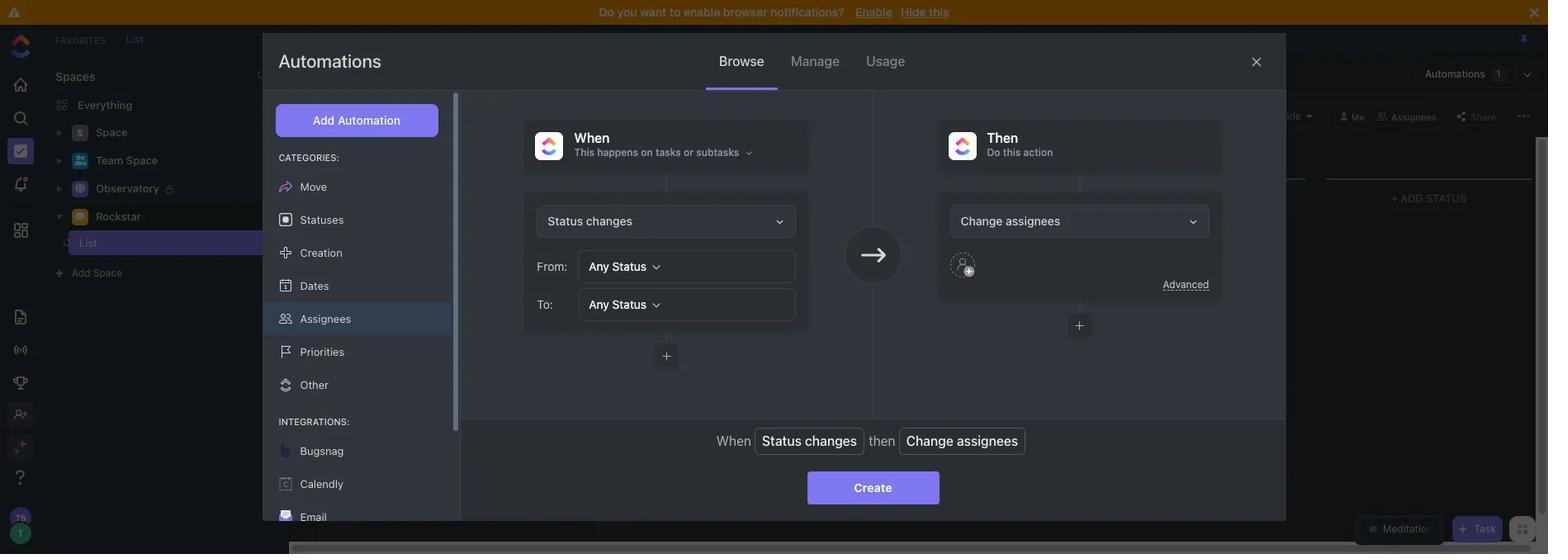 Task type: vqa. For each thing, say whether or not it's contained in the screenshot.
Sidebar navigation on the left of the page
no



Task type: locate. For each thing, give the bounding box(es) containing it.
1 vertical spatial this
[[1003, 146, 1021, 159]]

0 vertical spatial +
[[1391, 191, 1398, 204]]

assignees button
[[1372, 106, 1443, 126]]

list link down rockstar
[[64, 230, 251, 255]]

any status button down status changes dropdown button
[[578, 250, 796, 283]]

0 horizontal spatial e
[[330, 265, 341, 271]]

do
[[599, 5, 614, 19], [987, 146, 1000, 159]]

this down then
[[1003, 146, 1021, 159]]

0 vertical spatial assignees
[[1006, 214, 1060, 228]]

assignees inside the change assignees dropdown button
[[1006, 214, 1060, 228]]

1 horizontal spatial this
[[1003, 146, 1021, 159]]

status changes
[[548, 214, 632, 228], [762, 434, 857, 449]]

2 vertical spatial list
[[79, 236, 97, 249]]

+ add status
[[1391, 191, 1467, 204]]

1 horizontal spatial changes
[[805, 434, 857, 449]]

1 horizontal spatial change
[[961, 214, 1003, 228]]

0 horizontal spatial +
[[383, 318, 389, 329]]

due
[[613, 146, 630, 156]]

automations up the search
[[279, 50, 381, 72]]

statuses
[[300, 213, 344, 226]]

1 vertical spatial 5
[[607, 249, 621, 257]]

c
[[607, 260, 621, 268]]

0 horizontal spatial when
[[574, 130, 610, 145]]

2 any status from the top
[[589, 297, 647, 311]]

add left the search
[[313, 113, 335, 127]]

do inside then do this action
[[987, 146, 1000, 159]]

1 vertical spatial p
[[607, 298, 621, 305]]

5 up c
[[607, 249, 621, 257]]

change assignees
[[961, 214, 1060, 228], [906, 434, 1018, 449]]

1 vertical spatial changes
[[805, 434, 857, 449]]

1 horizontal spatial do
[[987, 146, 1000, 159]]

0 horizontal spatial this
[[929, 5, 949, 19]]

0 vertical spatial status changes
[[548, 214, 632, 228]]

0 vertical spatial any
[[589, 259, 609, 273]]

observatory link
[[96, 176, 268, 202]]

do left you
[[599, 5, 614, 19]]

1 any status from the top
[[589, 259, 647, 273]]

1 vertical spatial e
[[607, 313, 621, 320]]

email
[[300, 510, 327, 524]]

status changes button
[[537, 205, 796, 238]]

e down o
[[330, 265, 341, 271]]

blocked
[[660, 192, 710, 205]]

1 vertical spatial any status
[[589, 297, 647, 311]]

happens
[[597, 146, 638, 159]]

0 horizontal spatial status changes
[[548, 214, 632, 228]]

e
[[330, 265, 341, 271], [607, 313, 621, 320]]

1 horizontal spatial p
[[607, 298, 621, 305]]

1 vertical spatial any
[[589, 297, 609, 311]]

5 for 5 c o l l a p s e d
[[607, 249, 621, 257]]

changes up c
[[586, 214, 632, 228]]

p up n
[[330, 259, 341, 265]]

Search tasks... text field
[[336, 104, 473, 128]]

this right hide
[[929, 5, 949, 19]]

changes left then
[[805, 434, 857, 449]]

0 vertical spatial change assignees
[[961, 214, 1060, 228]]

bugsnag
[[300, 444, 344, 457]]

add space
[[72, 267, 122, 279]]

1 horizontal spatial status changes
[[762, 434, 857, 449]]

calendly
[[300, 477, 344, 491]]

change assignees inside dropdown button
[[961, 214, 1060, 228]]

list link right the favorites
[[118, 33, 152, 45]]

p up d
[[607, 298, 621, 305]]

calendly image
[[279, 477, 292, 491]]

any status for to:
[[589, 297, 647, 311]]

list up the search
[[334, 67, 357, 82]]

0 vertical spatial do
[[599, 5, 614, 19]]

categories:
[[279, 152, 339, 163]]

1 vertical spatial assignees
[[300, 312, 351, 325]]

1 horizontal spatial when
[[717, 434, 751, 449]]

1 vertical spatial list
[[334, 67, 357, 82]]

status changes left then
[[762, 434, 857, 449]]

hide
[[901, 5, 926, 19]]

any status button
[[578, 250, 796, 283], [578, 288, 796, 321]]

any up d
[[589, 297, 609, 311]]

closed
[[1111, 192, 1154, 205]]

0 horizontal spatial changes
[[586, 214, 632, 228]]

2
[[262, 237, 268, 248]]

1 5 from the top
[[607, 196, 621, 203]]

1
[[1496, 68, 1501, 80]]

any status up d
[[589, 297, 647, 311]]

1 vertical spatial space
[[126, 154, 158, 167]]

this inside then do this action
[[1003, 146, 1021, 159]]

o
[[607, 268, 621, 277]]

status changes up c
[[548, 214, 632, 228]]

l up the a
[[607, 277, 621, 283]]

0 for o p e n
[[330, 292, 341, 298]]

any status up the a
[[589, 259, 647, 273]]

1 vertical spatial when
[[717, 434, 751, 449]]

space up team
[[96, 126, 128, 139]]

list down comment image
[[79, 236, 97, 249]]

changes inside dropdown button
[[586, 214, 632, 228]]

0
[[724, 194, 730, 204], [929, 194, 935, 204], [1168, 194, 1174, 204], [330, 292, 341, 298]]

0 vertical spatial when
[[574, 130, 610, 145]]

a
[[607, 290, 621, 298]]

2 any status button from the top
[[578, 288, 796, 321]]

5 down happens
[[607, 196, 621, 203]]

2 5 from the top
[[607, 249, 621, 257]]

automations
[[279, 50, 381, 72], [1425, 68, 1486, 80]]

automations left 1
[[1425, 68, 1486, 80]]

space link
[[96, 120, 268, 146]]

manage
[[791, 54, 840, 69]]

0 vertical spatial p
[[330, 259, 341, 265]]

clickup image
[[955, 137, 970, 155]]

0 vertical spatial any status
[[589, 259, 647, 273]]

automation
[[338, 113, 401, 127]]

space down rockstar
[[93, 267, 122, 279]]

e down the a
[[607, 313, 621, 320]]

assignees
[[1006, 214, 1060, 228], [957, 434, 1018, 449]]

1 horizontal spatial assignees
[[1391, 111, 1437, 122]]

sorting
[[310, 145, 343, 157]]

other
[[300, 378, 329, 391]]

0 vertical spatial list
[[126, 33, 144, 45]]

1 vertical spatial change
[[906, 434, 954, 449]]

1 horizontal spatial automations
[[1425, 68, 1486, 80]]

this
[[929, 5, 949, 19], [1003, 146, 1021, 159]]

everything
[[78, 98, 132, 111]]

1 any status button from the top
[[578, 250, 796, 283]]

any status for from:
[[589, 259, 647, 273]]

1 vertical spatial do
[[987, 146, 1000, 159]]

usage
[[866, 54, 905, 69]]

2 vertical spatial space
[[93, 267, 122, 279]]

1 vertical spatial any status button
[[578, 288, 796, 321]]

share
[[1471, 111, 1496, 122]]

any status button down o
[[578, 288, 796, 321]]

0 horizontal spatial p
[[330, 259, 341, 265]]

any up the a
[[589, 259, 609, 273]]

assignees
[[1391, 111, 1437, 122], [300, 312, 351, 325]]

0 vertical spatial e
[[330, 265, 341, 271]]

spaces link
[[42, 69, 95, 83]]

assignees up 'priorities' at left
[[300, 312, 351, 325]]

change
[[961, 214, 1003, 228], [906, 434, 954, 449]]

change assignees down action
[[961, 214, 1060, 228]]

team space
[[96, 154, 158, 167]]

5 for 5
[[607, 196, 621, 203]]

me button
[[1334, 106, 1372, 126]]

assignees inside "button"
[[1391, 111, 1437, 122]]

add down the assignees "button"
[[1401, 191, 1424, 204]]

0 vertical spatial 5
[[607, 196, 621, 203]]

0 vertical spatial change
[[961, 214, 1003, 228]]

on
[[641, 146, 653, 159]]

1 horizontal spatial e
[[607, 313, 621, 320]]

team space link
[[96, 148, 268, 174]]

changes
[[586, 214, 632, 228], [805, 434, 857, 449]]

status
[[1426, 191, 1467, 204], [548, 214, 583, 228], [612, 259, 647, 273], [612, 297, 647, 311], [762, 434, 802, 449]]

0 horizontal spatial change
[[906, 434, 954, 449]]

change assignees right then
[[906, 434, 1018, 449]]

do down then
[[987, 146, 1000, 159]]

l down o
[[607, 283, 621, 290]]

0 horizontal spatial do
[[599, 5, 614, 19]]

list link
[[118, 33, 152, 45], [64, 230, 251, 255]]

any for from:
[[589, 259, 609, 273]]

n
[[330, 271, 341, 278]]

status inside status changes dropdown button
[[548, 214, 583, 228]]

1 vertical spatial status changes
[[762, 434, 857, 449]]

assignee
[[547, 146, 586, 156]]

space
[[96, 126, 128, 139], [126, 154, 158, 167], [93, 267, 122, 279]]

assignees right the me
[[1391, 111, 1437, 122]]

0 vertical spatial any status button
[[578, 250, 796, 283]]

list right the favorites
[[126, 33, 144, 45]]

5
[[607, 196, 621, 203], [607, 249, 621, 257]]

1 any from the top
[[589, 259, 609, 273]]

list
[[126, 33, 144, 45], [334, 67, 357, 82], [79, 236, 97, 249]]

any status
[[589, 259, 647, 273], [589, 297, 647, 311]]

0 vertical spatial changes
[[586, 214, 632, 228]]

2 any from the top
[[589, 297, 609, 311]]

1 vertical spatial list link
[[64, 230, 251, 255]]

date
[[462, 146, 482, 156]]

0 vertical spatial assignees
[[1391, 111, 1437, 122]]

to:
[[537, 297, 553, 311]]

1 horizontal spatial +
[[1391, 191, 1398, 204]]

add
[[313, 113, 335, 127], [1401, 191, 1424, 204], [72, 267, 90, 279], [392, 318, 411, 329]]

space up observatory
[[126, 154, 158, 167]]

0 for blocked
[[724, 194, 730, 204]]

1 vertical spatial +
[[383, 318, 389, 329]]

d
[[607, 319, 621, 328]]

add automation
[[313, 113, 401, 127]]

0 horizontal spatial automations
[[279, 50, 381, 72]]

0 vertical spatial this
[[929, 5, 949, 19]]

+
[[1391, 191, 1398, 204], [383, 318, 389, 329]]

change down clickup icon
[[961, 214, 1003, 228]]

l
[[607, 277, 621, 283], [607, 283, 621, 290]]

subtasks
[[696, 146, 739, 159]]

dates
[[300, 279, 329, 292]]

change right then
[[906, 434, 954, 449]]

2 horizontal spatial list
[[334, 67, 357, 82]]



Task type: describe. For each thing, give the bounding box(es) containing it.
from:
[[537, 259, 568, 273]]

space for team space
[[126, 154, 158, 167]]

1 horizontal spatial list
[[126, 33, 144, 45]]

change inside dropdown button
[[961, 214, 1003, 228]]

share button
[[1452, 106, 1501, 126]]

by
[[346, 145, 357, 157]]

change assignees button
[[950, 205, 1209, 238]]

5 c o l l a p s e d
[[607, 249, 621, 328]]

to
[[670, 5, 681, 19]]

+ add subtask
[[383, 318, 455, 329]]

user group image
[[74, 156, 86, 165]]

0 vertical spatial space
[[96, 126, 128, 139]]

status changes inside dropdown button
[[548, 214, 632, 228]]

do you want to enable browser notifications? enable hide this
[[599, 5, 949, 19]]

space for add space
[[93, 267, 122, 279]]

search
[[336, 109, 369, 122]]

0 horizontal spatial list
[[79, 236, 97, 249]]

o
[[330, 252, 341, 259]]

2 l from the top
[[607, 283, 621, 290]]

spaces
[[55, 69, 95, 83]]

any status button for to:
[[578, 288, 796, 321]]

add left subtask
[[392, 318, 411, 329]]

search tasks...
[[336, 109, 405, 122]]

favorites
[[55, 34, 106, 45]]

enable
[[684, 5, 720, 19]]

me
[[1352, 111, 1365, 122]]

+ for + add status
[[1391, 191, 1398, 204]]

rockstar
[[96, 210, 141, 223]]

globe image
[[75, 184, 85, 194]]

integrations:
[[279, 416, 350, 427]]

add inside button
[[313, 113, 335, 127]]

team
[[96, 154, 123, 167]]

tasks...
[[371, 109, 405, 122]]

o p e n
[[330, 252, 341, 278]]

you
[[617, 5, 637, 19]]

want
[[640, 5, 667, 19]]

1 vertical spatial change assignees
[[906, 434, 1018, 449]]

list button
[[328, 56, 357, 92]]

creation
[[300, 246, 343, 259]]

date
[[632, 146, 652, 156]]

0 for closed
[[1168, 194, 1174, 204]]

0 horizontal spatial assignees
[[300, 312, 351, 325]]

add down comment image
[[72, 267, 90, 279]]

browser
[[723, 5, 768, 19]]

any status button for from:
[[578, 250, 796, 283]]

any for to:
[[589, 297, 609, 311]]

1 l from the top
[[607, 277, 621, 283]]

add automation button
[[275, 104, 438, 137]]

notifications?
[[771, 5, 844, 19]]

everything link
[[42, 92, 288, 118]]

create button
[[807, 472, 939, 505]]

priorities
[[300, 345, 344, 358]]

move
[[300, 180, 327, 193]]

sorting by
[[310, 145, 357, 157]]

this happens on tasks or subtasks
[[574, 146, 739, 159]]

enable
[[856, 5, 892, 19]]

comment image
[[75, 212, 85, 222]]

list inside button
[[334, 67, 357, 82]]

tasks
[[656, 146, 681, 159]]

due date
[[613, 146, 652, 156]]

0 vertical spatial list link
[[118, 33, 152, 45]]

s
[[607, 305, 621, 313]]

date updated
[[462, 146, 520, 156]]

create
[[854, 481, 892, 495]]

browse
[[719, 54, 764, 69]]

updated
[[485, 146, 520, 156]]

then
[[987, 130, 1018, 145]]

1 vertical spatial assignees
[[957, 434, 1018, 449]]

+ for + add subtask
[[383, 318, 389, 329]]

task
[[1474, 523, 1496, 535]]

then do this action
[[987, 130, 1053, 159]]

subtask
[[414, 318, 455, 329]]

or
[[684, 146, 694, 159]]

observatory
[[96, 182, 159, 195]]

action
[[1024, 146, 1053, 159]]

advanced
[[1163, 278, 1209, 291]]

then
[[869, 434, 896, 449]]

this
[[574, 146, 595, 159]]

rockstar link
[[96, 204, 268, 230]]

clickup image
[[542, 137, 557, 155]]



